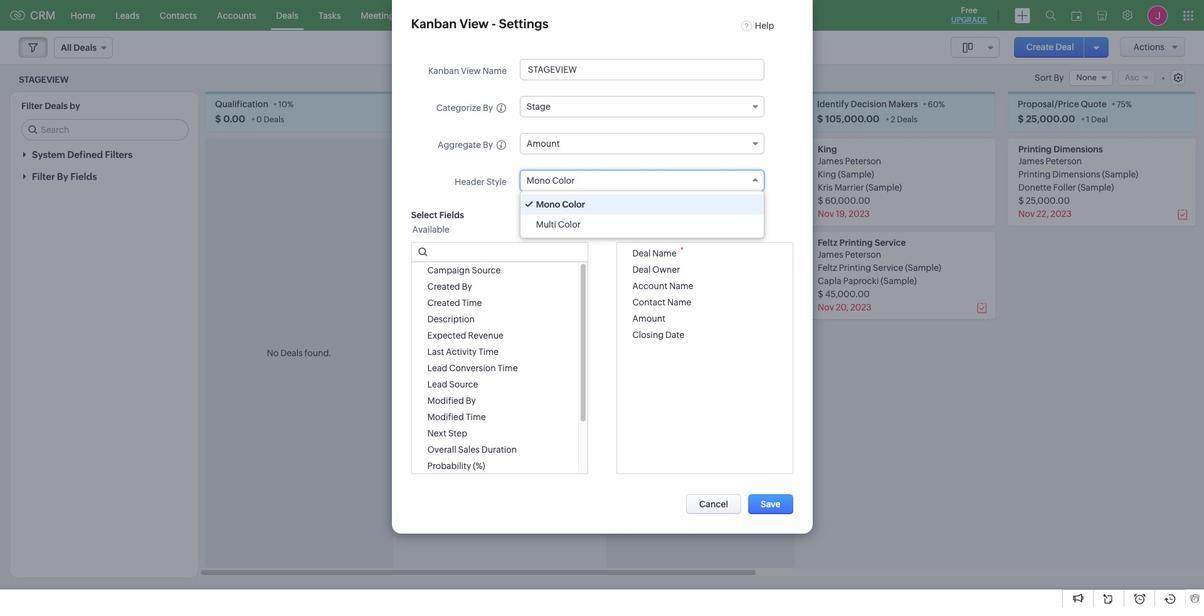 Task type: describe. For each thing, give the bounding box(es) containing it.
Amount field
[[520, 133, 764, 154]]

$ 0.00 for value proposition
[[616, 114, 647, 124]]

1 chemel from the top
[[416, 238, 449, 248]]

1 % from the left
[[287, 100, 294, 109]]

(sample) up josephine darakjy (sample) link
[[449, 356, 485, 366]]

20
[[488, 100, 498, 109]]

*
[[680, 246, 684, 255]]

list box containing mono color
[[520, 191, 764, 238]]

nov up available
[[416, 209, 433, 219]]

sort by
[[1035, 73, 1064, 83]]

2 chanay from the top
[[416, 356, 447, 366]]

chanay james peterson chanay (sample) josephine darakjy (sample) $ 55,000.00 nov 18, 2023
[[416, 331, 528, 406]]

1 lead from the top
[[427, 363, 447, 373]]

create
[[1026, 42, 1054, 52]]

save
[[761, 499, 780, 509]]

mono color option
[[520, 194, 764, 214]]

calendar image
[[1071, 10, 1082, 20]]

deal inside deal name *
[[632, 248, 651, 258]]

kris marrier (sample) link
[[818, 183, 902, 193]]

60 %
[[928, 100, 945, 109]]

header
[[455, 177, 485, 187]]

0 for 10
[[256, 115, 262, 124]]

accounts
[[217, 10, 256, 20]]

darakjy
[[460, 370, 490, 380]]

2023 for king james peterson king (sample) kris marrier (sample) $ 60,000.00 nov 19, 2023
[[849, 209, 870, 219]]

create deal button
[[1014, 37, 1087, 58]]

sort
[[1035, 73, 1052, 83]]

james for chemel james peterson chemel (sample) james venere (sample) $ 70,000.00 nov 17, 2023
[[416, 250, 442, 260]]

proposal/price
[[1018, 99, 1079, 109]]

time right darakjy
[[498, 363, 518, 373]]

deals right 2
[[897, 115, 918, 124]]

sales
[[458, 445, 480, 455]]

identify decision makers
[[817, 99, 918, 109]]

venere
[[444, 276, 472, 286]]

james venere (sample) link
[[416, 276, 510, 286]]

nov for king james peterson king (sample) kris marrier (sample) $ 60,000.00 nov 19, 2023
[[818, 209, 834, 219]]

amount inside "field"
[[527, 139, 560, 149]]

upgrade
[[951, 16, 987, 24]]

search element
[[1038, 0, 1064, 31]]

categorize
[[436, 103, 481, 113]]

marrier
[[835, 183, 864, 193]]

truhlar and truhlar (sample) sage wieser (sample)
[[416, 170, 532, 193]]

style
[[486, 177, 507, 187]]

2023 down wieser
[[446, 209, 467, 219]]

name right contact
[[667, 297, 691, 307]]

decision
[[851, 99, 887, 109]]

value proposition
[[616, 99, 688, 109]]

probability
[[427, 461, 471, 471]]

contact
[[632, 297, 665, 307]]

kris
[[818, 183, 833, 193]]

deals right no
[[280, 348, 303, 358]]

reports link
[[449, 0, 501, 30]]

2 lead from the top
[[427, 379, 447, 389]]

kanban for kanban view - settings
[[411, 16, 457, 31]]

color for 'multi color' option
[[558, 219, 581, 230]]

filter deals by
[[21, 101, 80, 111]]

conversion
[[449, 363, 496, 373]]

cancel button
[[686, 494, 741, 514]]

(sample) down truhlar and truhlar (sample) link
[[468, 183, 505, 193]]

1 modified from the top
[[427, 396, 464, 406]]

attys
[[498, 144, 519, 154]]

calls link
[[409, 0, 449, 30]]

home link
[[61, 0, 105, 30]]

10 %
[[278, 100, 294, 109]]

no
[[267, 348, 279, 358]]

deals down 10
[[264, 115, 284, 124]]

settings
[[499, 16, 548, 31]]

name up 20 %
[[483, 66, 507, 76]]

contacts link
[[150, 0, 207, 30]]

josephine darakjy (sample) link
[[416, 370, 528, 380]]

view for -
[[460, 16, 489, 31]]

% for $ 420,000.00
[[498, 100, 504, 109]]

0 for value proposition
[[658, 115, 663, 124]]

and for truhlar and truhlar (sample) sage wieser (sample)
[[447, 170, 464, 180]]

$ 45,000.00 nov 20, 2023
[[818, 289, 871, 312]]

mono color inside field
[[527, 176, 575, 186]]

proposal/price quote
[[1018, 99, 1107, 109]]

time up step
[[466, 412, 486, 422]]

benton link
[[416, 425, 447, 435]]

dimensions
[[1054, 144, 1103, 154]]

2 chemel from the top
[[416, 263, 448, 273]]

free upgrade
[[951, 6, 987, 24]]

55,000.00
[[424, 383, 468, 393]]

4 deals
[[491, 115, 519, 124]]

last
[[427, 347, 444, 357]]

Kanban View Name text field
[[520, 60, 764, 80]]

printing dimensions link
[[1018, 144, 1103, 154]]

chemel james peterson chemel (sample) james venere (sample) $ 70,000.00 nov 17, 2023
[[416, 238, 510, 312]]

expected
[[427, 330, 466, 341]]

chemel link
[[416, 238, 449, 248]]

60
[[928, 100, 939, 109]]

description
[[427, 314, 475, 324]]

$ 105,000.00
[[817, 114, 880, 124]]

deals inside 'link'
[[276, 10, 298, 20]]

sage
[[416, 183, 437, 193]]

105,000.00
[[825, 114, 880, 124]]

leads link
[[105, 0, 150, 30]]

kanban view - settings
[[411, 16, 548, 31]]

none text field inside left panel "element"
[[412, 243, 587, 262]]

name down owner
[[669, 281, 693, 291]]

by for categorize by
[[483, 103, 493, 113]]

% for $ 25,000.00
[[1126, 100, 1132, 109]]

butt
[[438, 463, 455, 473]]

james for king james peterson king (sample) kris marrier (sample) $ 60,000.00 nov 19, 2023
[[818, 156, 843, 166]]

save button
[[748, 494, 793, 514]]

proposition
[[641, 99, 688, 109]]

by for aggregate by
[[483, 140, 493, 150]]

identify
[[817, 99, 849, 109]]

60,000.00
[[825, 196, 870, 206]]

accounts link
[[207, 0, 266, 30]]

aggregate by
[[438, 140, 493, 150]]

peterson inside the printing dimensions james peterson
[[1046, 156, 1082, 166]]

chemel (sample) link
[[416, 263, 486, 273]]

(sample) right marrier
[[866, 183, 902, 193]]

name inside deal name *
[[652, 248, 677, 258]]

(%)
[[473, 461, 485, 471]]

header style
[[455, 177, 507, 187]]

peterson for king james peterson king (sample) kris marrier (sample) $ 60,000.00 nov 19, 2023
[[845, 156, 881, 166]]

deal right 1
[[1091, 115, 1108, 124]]

wieser
[[439, 183, 467, 193]]

james for benton james peterson benton (sample) john butt (sample)
[[416, 437, 442, 447]]

deals left "by"
[[45, 101, 68, 111]]

donette
[[1018, 183, 1051, 193]]

$ inside '$ 45,000.00 nov 20, 2023'
[[818, 289, 823, 299]]

1 vertical spatial source
[[449, 379, 478, 389]]

2
[[891, 115, 895, 124]]

benton (sample) link
[[416, 450, 484, 460]]

multi color option
[[520, 214, 764, 235]]

benton james peterson benton (sample) john butt (sample)
[[416, 425, 493, 473]]

1 benton from the top
[[416, 425, 447, 435]]



Task type: locate. For each thing, give the bounding box(es) containing it.
kanban up needs analysis
[[428, 66, 459, 76]]

3 % from the left
[[939, 100, 945, 109]]

benton up the overall
[[416, 425, 447, 435]]

printing
[[1018, 144, 1052, 154]]

by up 4
[[483, 103, 493, 113]]

$ inside the chanay james peterson chanay (sample) josephine darakjy (sample) $ 55,000.00 nov 18, 2023
[[416, 383, 422, 393]]

2023 inside king james peterson king (sample) kris marrier (sample) $ 60,000.00 nov 19, 2023
[[849, 209, 870, 219]]

Search text field
[[22, 120, 188, 140]]

1 horizontal spatial amount
[[632, 313, 665, 323]]

nov left "20,"
[[818, 302, 834, 312]]

and down "420,000.00"
[[448, 144, 465, 154]]

0 vertical spatial and
[[448, 144, 465, 154]]

king james peterson king (sample) kris marrier (sample) $ 60,000.00 nov 19, 2023
[[818, 144, 902, 219]]

17, down 70,000.00
[[434, 302, 444, 312]]

1 vertical spatial lead
[[427, 379, 447, 389]]

0 vertical spatial chemel
[[416, 238, 449, 248]]

1 horizontal spatial $ 0.00
[[616, 114, 647, 124]]

created down campaign
[[427, 282, 460, 292]]

james inside the chanay james peterson chanay (sample) josephine darakjy (sample) $ 55,000.00 nov 18, 2023
[[416, 343, 442, 353]]

(sample) down attys
[[496, 170, 532, 180]]

view up the analysis
[[461, 66, 481, 76]]

filter
[[21, 101, 43, 111]]

2023 down 60,000.00
[[849, 209, 870, 219]]

benton up john
[[416, 450, 446, 460]]

1 vertical spatial created
[[427, 298, 460, 308]]

found.
[[304, 348, 331, 358]]

truhlar and truhlar (sample) link
[[416, 170, 532, 180]]

james up 70,000.00
[[416, 276, 442, 286]]

color
[[552, 176, 575, 186], [562, 199, 585, 209], [558, 219, 581, 230]]

tasks
[[319, 10, 341, 20]]

0 horizontal spatial 0 deals
[[256, 115, 284, 124]]

0 deals for value proposition
[[658, 115, 686, 124]]

stageview
[[19, 74, 69, 84]]

% for $ 105,000.00
[[939, 100, 945, 109]]

create menu image
[[1015, 8, 1030, 23]]

view for name
[[461, 66, 481, 76]]

2023 inside '$ 45,000.00 nov 20, 2023'
[[850, 302, 871, 312]]

lead
[[427, 363, 447, 373], [427, 379, 447, 389]]

1 vertical spatial amount
[[632, 313, 665, 323]]

2 0.00 from the left
[[625, 114, 647, 124]]

list box
[[520, 191, 764, 238]]

1 vertical spatial chanay
[[416, 356, 447, 366]]

1 vertical spatial 17,
[[434, 302, 444, 312]]

mono up multi
[[536, 199, 560, 209]]

actions
[[1133, 42, 1165, 52]]

mono color up multi
[[527, 176, 575, 186]]

0.00 for value proposition
[[625, 114, 647, 124]]

josephine
[[416, 370, 458, 380]]

and for truhlar and truhlar attys
[[448, 144, 465, 154]]

$ inside king james peterson king (sample) kris marrier (sample) $ 60,000.00 nov 19, 2023
[[818, 196, 823, 206]]

2023
[[446, 209, 467, 219], [849, 209, 870, 219], [446, 302, 467, 312], [850, 302, 871, 312], [447, 396, 468, 406]]

stage
[[527, 102, 550, 112]]

and up wieser
[[447, 170, 464, 180]]

-
[[491, 16, 496, 31]]

0 vertical spatial benton
[[416, 425, 447, 435]]

nov left 19,
[[818, 209, 834, 219]]

0 horizontal spatial 0.00
[[223, 114, 245, 124]]

home
[[71, 10, 95, 20]]

2023 for chanay james peterson chanay (sample) josephine darakjy (sample) $ 55,000.00 nov 18, 2023
[[447, 396, 468, 406]]

peterson inside king james peterson king (sample) kris marrier (sample) $ 60,000.00 nov 19, 2023
[[845, 156, 881, 166]]

nov left 18,
[[416, 396, 433, 406]]

0 horizontal spatial $ 0.00
[[215, 114, 245, 124]]

0 horizontal spatial amount
[[527, 139, 560, 149]]

peterson down the printing dimensions link
[[1046, 156, 1082, 166]]

duration
[[481, 445, 517, 455]]

4 % from the left
[[1126, 100, 1132, 109]]

2 % from the left
[[498, 100, 504, 109]]

1 vertical spatial mono color
[[536, 199, 585, 209]]

2 $ 0.00 from the left
[[616, 114, 647, 124]]

campaigns link
[[501, 0, 567, 30]]

mono color inside option
[[536, 199, 585, 209]]

mono color up the multi color
[[536, 199, 585, 209]]

name up owner
[[652, 248, 677, 258]]

source down conversion
[[449, 379, 478, 389]]

quote
[[1081, 99, 1107, 109]]

analysis
[[444, 99, 478, 109]]

nov inside '$ 45,000.00 nov 20, 2023'
[[818, 302, 834, 312]]

james inside the printing dimensions james peterson
[[1018, 156, 1044, 166]]

(sample) right venere
[[474, 276, 510, 286]]

closing
[[632, 330, 664, 340]]

categorize by
[[436, 103, 493, 113]]

james inside king james peterson king (sample) kris marrier (sample) $ 60,000.00 nov 19, 2023
[[818, 156, 843, 166]]

$ 25,000.00
[[1018, 114, 1075, 124]]

1 chanay from the top
[[416, 331, 448, 341]]

2 17, from the top
[[434, 302, 444, 312]]

chanay up josephine at the bottom of page
[[416, 356, 447, 366]]

nov inside the chanay james peterson chanay (sample) josephine darakjy (sample) $ 55,000.00 nov 18, 2023
[[416, 396, 433, 406]]

4
[[491, 115, 496, 124]]

name
[[483, 66, 507, 76], [652, 248, 677, 258], [669, 281, 693, 291], [667, 297, 691, 307]]

%
[[287, 100, 294, 109], [498, 100, 504, 109], [939, 100, 945, 109], [1126, 100, 1132, 109]]

lead up 18,
[[427, 379, 447, 389]]

(sample) up kris marrier (sample) link
[[838, 170, 874, 180]]

peterson for chemel james peterson chemel (sample) james venere (sample) $ 70,000.00 nov 17, 2023
[[444, 250, 480, 260]]

peterson up benton (sample) link at bottom left
[[444, 437, 480, 447]]

2023 down 55,000.00 at the bottom left of page
[[447, 396, 468, 406]]

chemel down "chemel" link
[[416, 263, 448, 273]]

2023 for chemel james peterson chemel (sample) james venere (sample) $ 70,000.00 nov 17, 2023
[[446, 302, 467, 312]]

by
[[70, 101, 80, 111]]

lead down last
[[427, 363, 447, 373]]

benton
[[416, 425, 447, 435], [416, 450, 446, 460]]

1
[[1086, 115, 1089, 124]]

1 king from the top
[[818, 144, 837, 154]]

nov for chanay james peterson chanay (sample) josephine darakjy (sample) $ 55,000.00 nov 18, 2023
[[416, 396, 433, 406]]

james
[[818, 156, 843, 166], [1018, 156, 1044, 166], [416, 250, 442, 260], [416, 276, 442, 286], [416, 343, 442, 353], [416, 437, 442, 447]]

truhlar and truhlar attys link
[[416, 144, 519, 154]]

20,
[[836, 302, 849, 312]]

james down chanay link
[[416, 343, 442, 353]]

$
[[215, 114, 221, 124], [416, 114, 422, 124], [616, 114, 622, 124], [817, 114, 823, 124], [1018, 114, 1024, 124], [818, 196, 823, 206], [416, 289, 422, 299], [818, 289, 823, 299], [416, 383, 422, 393]]

1 vertical spatial mono
[[536, 199, 560, 209]]

deals down "proposition" at the top right of the page
[[665, 115, 686, 124]]

deal inside deal owner account name contact name amount closing date
[[632, 264, 651, 274]]

peterson for benton james peterson benton (sample) john butt (sample)
[[444, 437, 480, 447]]

peterson
[[845, 156, 881, 166], [1046, 156, 1082, 166], [444, 250, 480, 260], [444, 343, 480, 353], [444, 437, 480, 447]]

kanban view name
[[428, 66, 507, 76]]

nov down 70,000.00
[[416, 302, 433, 312]]

0
[[256, 115, 262, 124], [658, 115, 663, 124]]

modified down 55,000.00 at the bottom left of page
[[427, 396, 464, 406]]

by left attys
[[483, 140, 493, 150]]

revenue
[[468, 330, 504, 341]]

created up description
[[427, 298, 460, 308]]

color inside field
[[552, 176, 575, 186]]

james for chanay james peterson chanay (sample) josephine darakjy (sample) $ 55,000.00 nov 18, 2023
[[416, 343, 442, 353]]

0 vertical spatial amount
[[527, 139, 560, 149]]

deal inside 'button'
[[1055, 42, 1074, 52]]

campaigns
[[511, 10, 557, 20]]

10
[[278, 100, 287, 109]]

peterson inside the chanay james peterson chanay (sample) josephine darakjy (sample) $ 55,000.00 nov 18, 2023
[[444, 343, 480, 353]]

modified
[[427, 396, 464, 406], [427, 412, 464, 422]]

2 created from the top
[[427, 298, 460, 308]]

Mono Color field
[[520, 170, 764, 191]]

Stage field
[[520, 96, 764, 117]]

None text field
[[412, 243, 587, 262]]

value
[[616, 99, 639, 109]]

18,
[[434, 396, 446, 406]]

left panel element
[[411, 242, 588, 474]]

1 horizontal spatial 0.00
[[625, 114, 647, 124]]

chanay
[[416, 331, 448, 341], [416, 356, 447, 366]]

0 vertical spatial kanban
[[411, 16, 457, 31]]

2 0 from the left
[[658, 115, 663, 124]]

2 modified from the top
[[427, 412, 464, 422]]

(sample) right darakjy
[[492, 370, 528, 380]]

aggregate
[[438, 140, 481, 150]]

select fields
[[411, 210, 464, 220]]

deal down 'multi color' option
[[632, 248, 651, 258]]

king up king (sample) 'link'
[[818, 144, 837, 154]]

cancel
[[699, 499, 728, 509]]

19,
[[836, 209, 847, 219]]

deal owner account name contact name amount closing date
[[632, 264, 693, 340]]

date
[[665, 330, 684, 340]]

select
[[411, 210, 437, 220]]

0 vertical spatial mono
[[527, 176, 550, 186]]

1 $ 0.00 from the left
[[215, 114, 245, 124]]

deals right 4
[[498, 115, 519, 124]]

1 0.00 from the left
[[223, 114, 245, 124]]

nov for chemel james peterson chemel (sample) james venere (sample) $ 70,000.00 nov 17, 2023
[[416, 302, 433, 312]]

mono right style
[[527, 176, 550, 186]]

(sample) down sales
[[457, 463, 493, 473]]

(sample) up james venere (sample) link
[[450, 263, 486, 273]]

0 vertical spatial color
[[552, 176, 575, 186]]

chanay link
[[416, 331, 448, 341]]

2 0 deals from the left
[[658, 115, 686, 124]]

$ inside chemel james peterson chemel (sample) james venere (sample) $ 70,000.00 nov 17, 2023
[[416, 289, 422, 299]]

kanban left "reports"
[[411, 16, 457, 31]]

james down benton link
[[416, 437, 442, 447]]

2 deals
[[891, 115, 918, 124]]

nov
[[416, 209, 433, 219], [818, 209, 834, 219], [416, 302, 433, 312], [818, 302, 834, 312], [416, 396, 433, 406]]

0 vertical spatial source
[[472, 265, 501, 275]]

king up the kris
[[818, 170, 836, 180]]

1 vertical spatial modified
[[427, 412, 464, 422]]

$ 0.00
[[215, 114, 245, 124], [616, 114, 647, 124]]

right panel element
[[616, 242, 793, 474]]

0 vertical spatial modified
[[427, 396, 464, 406]]

campaign source created by created time description expected revenue last activity time lead conversion time lead source modified by modified time next step overall sales duration probability (%)
[[427, 265, 518, 471]]

2 benton from the top
[[416, 450, 446, 460]]

0 deals for 10
[[256, 115, 284, 124]]

1 vertical spatial chemel
[[416, 263, 448, 273]]

2023 right "20,"
[[850, 302, 871, 312]]

create menu element
[[1007, 0, 1038, 30]]

17, inside chemel james peterson chemel (sample) james venere (sample) $ 70,000.00 nov 17, 2023
[[434, 302, 444, 312]]

view
[[460, 16, 489, 31], [461, 66, 481, 76]]

mono inside field
[[527, 176, 550, 186]]

nov inside king james peterson king (sample) kris marrier (sample) $ 60,000.00 nov 19, 2023
[[818, 209, 834, 219]]

1 horizontal spatial 0
[[658, 115, 663, 124]]

1 vertical spatial view
[[461, 66, 481, 76]]

multi color
[[536, 219, 581, 230]]

$ 420,000.00
[[416, 114, 480, 124]]

next
[[427, 428, 446, 438]]

john
[[416, 463, 436, 473]]

deals left tasks link
[[276, 10, 298, 20]]

deal up account
[[632, 264, 651, 274]]

chemel down available
[[416, 238, 449, 248]]

1 vertical spatial king
[[818, 170, 836, 180]]

2023 up description
[[446, 302, 467, 312]]

(sample)
[[496, 170, 532, 180], [838, 170, 874, 180], [468, 183, 505, 193], [866, 183, 902, 193], [1078, 183, 1114, 193], [450, 263, 486, 273], [474, 276, 510, 286], [449, 356, 485, 366], [492, 370, 528, 380], [448, 450, 484, 460], [457, 463, 493, 473]]

kanban for kanban view name
[[428, 66, 459, 76]]

chanay up last
[[416, 331, 448, 341]]

james down printing
[[1018, 156, 1044, 166]]

amount inside deal owner account name contact name amount closing date
[[632, 313, 665, 323]]

0 vertical spatial king
[[818, 144, 837, 154]]

0 horizontal spatial 0
[[256, 115, 262, 124]]

campaign
[[427, 265, 470, 275]]

john butt (sample) link
[[416, 463, 493, 473]]

peterson for chanay james peterson chanay (sample) josephine darakjy (sample) $ 55,000.00 nov 18, 2023
[[444, 343, 480, 353]]

1 vertical spatial color
[[562, 199, 585, 209]]

modified down 18,
[[427, 412, 464, 422]]

70,000.00
[[424, 289, 468, 299]]

peterson up chemel (sample) link
[[444, 250, 480, 260]]

crm link
[[10, 9, 56, 22]]

james inside benton james peterson benton (sample) john butt (sample)
[[416, 437, 442, 447]]

peterson up king (sample) 'link'
[[845, 156, 881, 166]]

0 vertical spatial view
[[460, 16, 489, 31]]

peterson inside chemel james peterson chemel (sample) james venere (sample) $ 70,000.00 nov 17, 2023
[[444, 250, 480, 260]]

time down james venere (sample) link
[[462, 298, 482, 308]]

0 vertical spatial lead
[[427, 363, 447, 373]]

james down "chemel" link
[[416, 250, 442, 260]]

and inside truhlar and truhlar (sample) sage wieser (sample)
[[447, 170, 464, 180]]

peterson inside benton james peterson benton (sample) john butt (sample)
[[444, 437, 480, 447]]

source up james venere (sample) link
[[472, 265, 501, 275]]

2023 inside chemel james peterson chemel (sample) james venere (sample) $ 70,000.00 nov 17, 2023
[[446, 302, 467, 312]]

0 vertical spatial mono color
[[527, 176, 575, 186]]

1 0 deals from the left
[[256, 115, 284, 124]]

0 deals down "proposition" at the top right of the page
[[658, 115, 686, 124]]

deal right create at the top right of the page
[[1055, 42, 1074, 52]]

0.00 for 10
[[223, 114, 245, 124]]

2 vertical spatial color
[[558, 219, 581, 230]]

2 king from the top
[[818, 170, 836, 180]]

1 17, from the top
[[434, 209, 444, 219]]

needs
[[416, 99, 442, 109]]

1 0 from the left
[[256, 115, 262, 124]]

1 vertical spatial and
[[447, 170, 464, 180]]

time down "revenue"
[[478, 347, 499, 357]]

search image
[[1045, 10, 1056, 21]]

by down josephine darakjy (sample) link
[[466, 396, 476, 406]]

color for mono color option
[[562, 199, 585, 209]]

peterson up chanay (sample) link
[[444, 343, 480, 353]]

(sample) up (%)
[[448, 450, 484, 460]]

0 deals down 10
[[256, 115, 284, 124]]

by down chemel (sample) link
[[462, 282, 472, 292]]

(sample) right foller
[[1078, 183, 1114, 193]]

nov inside chemel james peterson chemel (sample) james venere (sample) $ 70,000.00 nov 17, 2023
[[416, 302, 433, 312]]

17, up available
[[434, 209, 444, 219]]

by right sort
[[1054, 73, 1064, 83]]

james down king link
[[818, 156, 843, 166]]

$ 0.00 for 10
[[215, 114, 245, 124]]

activity
[[446, 347, 477, 357]]

deal
[[1055, 42, 1074, 52], [1091, 115, 1108, 124], [632, 248, 651, 258], [632, 264, 651, 274]]

view left -
[[460, 16, 489, 31]]

by for sort by
[[1054, 73, 1064, 83]]

1 vertical spatial kanban
[[428, 66, 459, 76]]

fields
[[439, 210, 464, 220]]

deals
[[276, 10, 298, 20], [45, 101, 68, 111], [264, 115, 284, 124], [498, 115, 519, 124], [665, 115, 686, 124], [897, 115, 918, 124], [280, 348, 303, 358]]

25,000.00
[[1026, 114, 1075, 124]]

1 horizontal spatial 0 deals
[[658, 115, 686, 124]]

0 vertical spatial 17,
[[434, 209, 444, 219]]

mono inside option
[[536, 199, 560, 209]]

1 created from the top
[[427, 282, 460, 292]]

created
[[427, 282, 460, 292], [427, 298, 460, 308]]

amount right attys
[[527, 139, 560, 149]]

amount down contact
[[632, 313, 665, 323]]

0 vertical spatial created
[[427, 282, 460, 292]]

leads
[[115, 10, 140, 20]]

1 vertical spatial benton
[[416, 450, 446, 460]]

0 vertical spatial chanay
[[416, 331, 448, 341]]

2023 inside the chanay james peterson chanay (sample) josephine darakjy (sample) $ 55,000.00 nov 18, 2023
[[447, 396, 468, 406]]

chanay (sample) link
[[416, 356, 485, 366]]

deals link
[[266, 0, 308, 30]]



Task type: vqa. For each thing, say whether or not it's contained in the screenshot.
the Meetings link
yes



